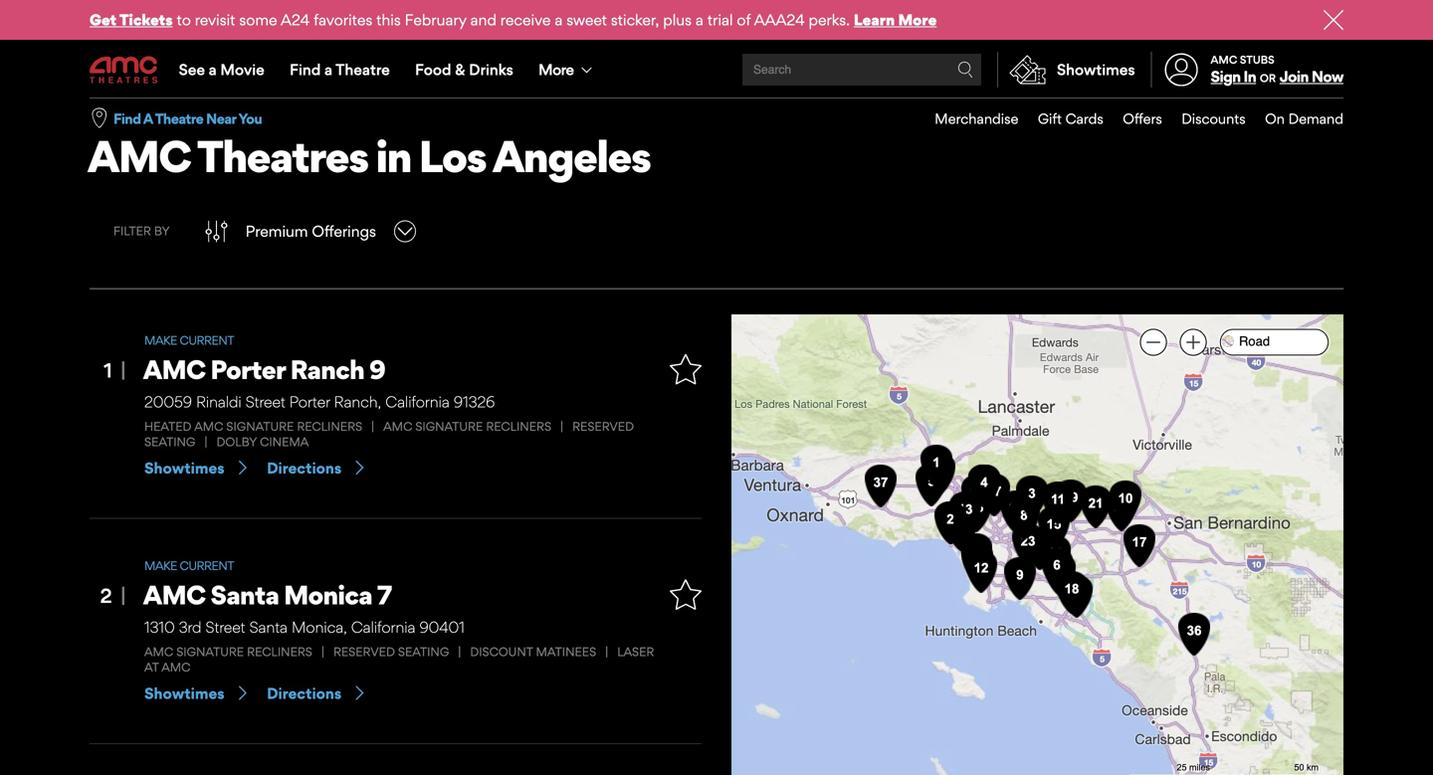 Task type: vqa. For each thing, say whether or not it's contained in the screenshot.
the heated
yes



Task type: describe. For each thing, give the bounding box(es) containing it.
or
[[1261, 72, 1277, 85]]

0 vertical spatial santa
[[211, 579, 279, 611]]

2
[[100, 584, 112, 608]]

you
[[239, 110, 262, 128]]

offers
[[1124, 110, 1163, 128]]

signature down 91326
[[416, 420, 483, 434]]

aaa24
[[755, 10, 805, 29]]

favorites
[[314, 10, 373, 29]]

directions link for ranch
[[242, 459, 367, 477]]

0 vertical spatial porter
[[211, 354, 285, 386]]

a
[[143, 110, 153, 128]]

1310 3rd street                      santa monica, california 90401 link
[[144, 618, 465, 637]]

make current button for santa
[[144, 558, 234, 574]]

amc up "at"
[[144, 645, 173, 660]]

on demand
[[1266, 110, 1344, 128]]

see
[[179, 60, 205, 79]]

submit search icon image
[[958, 62, 974, 78]]

get tickets link
[[90, 10, 173, 29]]

cinema
[[260, 435, 309, 450]]

current for santa
[[180, 559, 234, 573]]

signature up dolby cinema
[[226, 420, 294, 434]]

food
[[415, 60, 452, 79]]

amc santa monica 7 link
[[143, 579, 392, 611]]

user profile image
[[1154, 53, 1210, 86]]

filter by element
[[206, 220, 228, 242]]

a down favorites
[[325, 60, 333, 79]]

stubs
[[1241, 53, 1275, 66]]

premium
[[246, 222, 308, 240]]

los
[[419, 130, 486, 183]]

9
[[369, 354, 386, 386]]

road
[[1240, 334, 1271, 349]]

showtimes image
[[999, 52, 1058, 88]]

1
[[104, 359, 112, 383]]

20059
[[144, 393, 192, 411]]

receive
[[501, 10, 551, 29]]

90401
[[420, 618, 465, 637]]

demand
[[1289, 110, 1344, 128]]

monica
[[284, 579, 372, 611]]

directions for monica
[[267, 684, 345, 703]]

angeles
[[493, 130, 651, 183]]

&
[[455, 60, 465, 79]]

signature down "3rd"
[[176, 645, 244, 660]]

0 vertical spatial reserved seating
[[144, 420, 634, 450]]

premium offerings
[[246, 222, 376, 240]]

sticker,
[[611, 10, 660, 29]]

0 vertical spatial seating
[[144, 435, 196, 450]]

find a theatre near you button
[[114, 109, 262, 129]]

plus
[[664, 10, 692, 29]]

see a movie link
[[166, 42, 277, 98]]

road button
[[1218, 326, 1332, 358]]

find a theatre near you
[[114, 110, 262, 128]]

1 vertical spatial amc signature recliners
[[144, 645, 313, 660]]

perks.
[[809, 10, 850, 29]]

sign in button
[[1211, 67, 1257, 86]]

find a theatre link
[[277, 42, 403, 98]]

find for find a theatre near you
[[114, 110, 141, 128]]

find for find a theatre
[[290, 60, 321, 79]]

february
[[405, 10, 467, 29]]

a right see
[[209, 60, 217, 79]]

some
[[239, 10, 277, 29]]

click to favorite this theatre checkbox for 9
[[670, 353, 702, 385]]

theatres
[[197, 130, 368, 183]]

3rd
[[179, 618, 202, 637]]

a left the sweet
[[555, 10, 563, 29]]

learn
[[854, 10, 895, 29]]

discounts
[[1182, 110, 1246, 128]]

7
[[377, 579, 392, 611]]

click to favorite this theatre checkbox for 7
[[670, 579, 702, 611]]

food & drinks link
[[403, 42, 526, 98]]

showtimes for amc santa monica 7
[[144, 684, 228, 703]]

amc inside amc santa monica 7 1310 3rd street                      santa monica, california 90401
[[143, 579, 206, 611]]

1 horizontal spatial reserved
[[573, 420, 634, 434]]

drinks
[[469, 60, 514, 79]]

and
[[471, 10, 497, 29]]

sign
[[1211, 67, 1241, 86]]

to
[[177, 10, 191, 29]]

menu containing merchandise
[[916, 99, 1344, 139]]

of
[[737, 10, 751, 29]]

20059 rinaldi street                      porter ranch, california 91326 link
[[144, 393, 495, 411]]

search the AMC website text field
[[751, 62, 958, 77]]

offerings
[[312, 222, 376, 240]]

heated amc signature recliners
[[144, 420, 363, 434]]

rinaldi
[[196, 393, 242, 411]]

1 horizontal spatial porter
[[290, 393, 330, 411]]

directions for ranch
[[267, 459, 345, 477]]

get tickets to revisit some a24 favorites this february and receive a sweet sticker, plus a trial of aaa24 perks. learn more
[[90, 10, 937, 29]]

on demand link
[[1246, 99, 1344, 139]]

offers link
[[1104, 99, 1163, 139]]

recliners down 20059 rinaldi street                      porter ranch, california 91326 link
[[297, 420, 363, 434]]

trial
[[708, 10, 733, 29]]

amc down 9
[[384, 420, 413, 434]]

discount matinees
[[470, 645, 597, 660]]

join now button
[[1280, 67, 1344, 86]]

current for porter
[[180, 333, 234, 348]]

1310
[[144, 618, 175, 637]]

sweet
[[567, 10, 607, 29]]



Task type: locate. For each thing, give the bounding box(es) containing it.
street inside amc santa monica 7 1310 3rd street                      santa monica, california 90401
[[206, 618, 245, 637]]

california down 7
[[351, 618, 416, 637]]

merchandise
[[935, 110, 1019, 128]]

directions
[[267, 459, 345, 477], [267, 684, 345, 703]]

reserved
[[573, 420, 634, 434], [334, 645, 395, 660]]

1 vertical spatial premium formats element
[[144, 645, 660, 676]]

discount
[[470, 645, 533, 660]]

make current up 20059
[[144, 333, 234, 348]]

0 horizontal spatial find
[[114, 110, 141, 128]]

2 make current button from the top
[[144, 558, 234, 574]]

1 vertical spatial theatre
[[155, 110, 203, 128]]

91326
[[454, 393, 495, 411]]

find left the a
[[114, 110, 141, 128]]

recliners down 91326
[[486, 420, 552, 434]]

0 vertical spatial click to favorite this theatre checkbox
[[670, 353, 702, 385]]

reserved seating
[[144, 420, 634, 450], [334, 645, 449, 660]]

make current button up "3rd"
[[144, 558, 234, 574]]

amc inside laser at amc
[[162, 661, 191, 675]]

1 vertical spatial more
[[539, 60, 574, 79]]

1 vertical spatial make current
[[144, 559, 234, 573]]

premium formats element down the "90401"
[[144, 645, 660, 676]]

1 click to favorite this theatre checkbox from the top
[[670, 353, 702, 385]]

by
[[154, 224, 170, 238]]

1 vertical spatial reserved
[[334, 645, 395, 660]]

1 vertical spatial menu
[[916, 99, 1344, 139]]

find inside button
[[114, 110, 141, 128]]

0 horizontal spatial porter
[[211, 354, 285, 386]]

see a movie
[[179, 60, 265, 79]]

0 vertical spatial showtimes link
[[998, 52, 1136, 88]]

2 current from the top
[[180, 559, 234, 573]]

porter up rinaldi
[[211, 354, 285, 386]]

more inside button
[[539, 60, 574, 79]]

2 make current from the top
[[144, 559, 234, 573]]

current
[[180, 333, 234, 348], [180, 559, 234, 573]]

get
[[90, 10, 117, 29]]

premium formats element for amc porter ranch 9
[[144, 419, 660, 450]]

showtimes link inside menu
[[998, 52, 1136, 88]]

in
[[376, 130, 411, 183]]

current up "3rd"
[[180, 559, 234, 573]]

santa down amc santa monica 7 link
[[250, 618, 288, 637]]

0 vertical spatial showtimes
[[1058, 60, 1136, 79]]

0 vertical spatial menu
[[90, 42, 1344, 98]]

1 make current from the top
[[144, 333, 234, 348]]

showtimes link down "at"
[[144, 684, 250, 703]]

california inside amc porter ranch 9 20059 rinaldi street                      porter ranch, california 91326
[[386, 393, 450, 411]]

amc inside amc stubs sign in or join now
[[1211, 53, 1238, 66]]

1 vertical spatial santa
[[250, 618, 288, 637]]

street right "3rd"
[[206, 618, 245, 637]]

california left 91326
[[386, 393, 450, 411]]

learn more link
[[854, 10, 937, 29]]

make current up "3rd"
[[144, 559, 234, 573]]

theatre for a
[[336, 60, 390, 79]]

street inside amc porter ranch 9 20059 rinaldi street                      porter ranch, california 91326
[[246, 393, 285, 411]]

make up 20059
[[144, 333, 177, 348]]

0 horizontal spatial seating
[[144, 435, 196, 450]]

0 vertical spatial street
[[246, 393, 285, 411]]

0 vertical spatial find
[[290, 60, 321, 79]]

make for amc santa monica 7
[[144, 559, 177, 573]]

more
[[899, 10, 937, 29], [539, 60, 574, 79]]

more down receive
[[539, 60, 574, 79]]

showtimes down "heated"
[[144, 459, 228, 477]]

1 vertical spatial showtimes link
[[144, 459, 250, 477]]

1 vertical spatial find
[[114, 110, 141, 128]]

monica,
[[292, 618, 347, 637]]

1 vertical spatial seating
[[398, 645, 449, 660]]

1 horizontal spatial find
[[290, 60, 321, 79]]

1 vertical spatial make current button
[[144, 558, 234, 574]]

filter
[[114, 224, 151, 238]]

amc theatres in los angeles
[[88, 130, 651, 183]]

amc signature recliners
[[384, 420, 552, 434], [144, 645, 313, 660]]

amc down the a
[[88, 130, 191, 183]]

premium formats element containing heated amc signature recliners
[[144, 419, 660, 450]]

more right learn
[[899, 10, 937, 29]]

directions down cinema
[[267, 459, 345, 477]]

seating down "heated"
[[144, 435, 196, 450]]

cookie consent banner dialog
[[0, 700, 1434, 776]]

1 make current button from the top
[[144, 332, 234, 349]]

1 current from the top
[[180, 333, 234, 348]]

make current for porter
[[144, 333, 234, 348]]

reserved seating down the "90401"
[[334, 645, 449, 660]]

1 make from the top
[[144, 333, 177, 348]]

0 vertical spatial more
[[899, 10, 937, 29]]

0 horizontal spatial reserved
[[334, 645, 395, 660]]

2 directions from the top
[[267, 684, 345, 703]]

this
[[377, 10, 401, 29]]

street
[[246, 393, 285, 411], [206, 618, 245, 637]]

1 vertical spatial california
[[351, 618, 416, 637]]

make for amc porter ranch 9
[[144, 333, 177, 348]]

2 directions link from the top
[[242, 684, 367, 703]]

amc up 20059
[[143, 354, 206, 386]]

make current button for porter
[[144, 332, 234, 349]]

showtimes down "at"
[[144, 684, 228, 703]]

california for 9
[[386, 393, 450, 411]]

0 vertical spatial make current button
[[144, 332, 234, 349]]

in
[[1244, 67, 1257, 86]]

showtimes link down dolby
[[144, 459, 250, 477]]

2 make from the top
[[144, 559, 177, 573]]

theatre
[[336, 60, 390, 79], [155, 110, 203, 128]]

dolby
[[217, 435, 257, 450]]

directions link down cinema
[[242, 459, 367, 477]]

find a theatre
[[290, 60, 390, 79]]

directions link for monica
[[242, 684, 367, 703]]

0 vertical spatial make
[[144, 333, 177, 348]]

1 vertical spatial make
[[144, 559, 177, 573]]

amc down rinaldi
[[194, 420, 223, 434]]

current up rinaldi
[[180, 333, 234, 348]]

more button
[[526, 42, 610, 98]]

1 vertical spatial directions link
[[242, 684, 367, 703]]

ranch,
[[334, 393, 382, 411]]

reserved seating down ranch,
[[144, 420, 634, 450]]

showtimes link for amc porter ranch 9
[[144, 459, 250, 477]]

amc signature recliners down "3rd"
[[144, 645, 313, 660]]

0 vertical spatial directions
[[267, 459, 345, 477]]

menu containing more
[[90, 42, 1344, 98]]

1 vertical spatial current
[[180, 559, 234, 573]]

amc inside amc porter ranch 9 20059 rinaldi street                      porter ranch, california 91326
[[143, 354, 206, 386]]

laser at amc
[[144, 645, 655, 675]]

heated
[[144, 420, 192, 434]]

2 vertical spatial showtimes link
[[144, 684, 250, 703]]

make
[[144, 333, 177, 348], [144, 559, 177, 573]]

theatre down favorites
[[336, 60, 390, 79]]

directions down 1310 3rd street                      santa monica, california 90401 link
[[267, 684, 345, 703]]

amc stubs sign in or join now
[[1211, 53, 1344, 86]]

recliners down 1310 3rd street                      santa monica, california 90401 link
[[247, 645, 313, 660]]

food & drinks
[[415, 60, 514, 79]]

theatre right the a
[[155, 110, 203, 128]]

premium formats element for amc santa monica 7
[[144, 645, 660, 676]]

a left trial
[[696, 10, 704, 29]]

now
[[1312, 67, 1344, 86]]

gift cards link
[[1019, 99, 1104, 139]]

filter by
[[114, 224, 170, 238]]

0 vertical spatial make current
[[144, 333, 234, 348]]

laser
[[618, 645, 655, 660]]

make current for santa
[[144, 559, 234, 573]]

dolby cinema
[[217, 435, 309, 450]]

2 click to favorite this theatre checkbox from the top
[[670, 579, 702, 611]]

amc signature recliners down 91326
[[384, 420, 552, 434]]

1 horizontal spatial more
[[899, 10, 937, 29]]

0 horizontal spatial amc signature recliners
[[144, 645, 313, 660]]

0 vertical spatial premium formats element
[[144, 419, 660, 450]]

at
[[144, 661, 159, 675]]

seating down the "90401"
[[398, 645, 449, 660]]

make current button
[[144, 332, 234, 349], [144, 558, 234, 574]]

ranch
[[290, 354, 364, 386]]

find down the a24
[[290, 60, 321, 79]]

1 horizontal spatial theatre
[[336, 60, 390, 79]]

1 vertical spatial directions
[[267, 684, 345, 703]]

amc up sign
[[1211, 53, 1238, 66]]

street for santa
[[206, 618, 245, 637]]

2 vertical spatial showtimes
[[144, 684, 228, 703]]

on
[[1266, 110, 1286, 128]]

amc right "at"
[[162, 661, 191, 675]]

california for 7
[[351, 618, 416, 637]]

cards
[[1066, 110, 1104, 128]]

amc logo image
[[90, 56, 159, 83], [90, 56, 159, 83]]

0 horizontal spatial more
[[539, 60, 574, 79]]

1 premium formats element from the top
[[144, 419, 660, 450]]

0 vertical spatial current
[[180, 333, 234, 348]]

movie
[[220, 60, 265, 79]]

porter down ranch
[[290, 393, 330, 411]]

showtimes
[[1058, 60, 1136, 79], [144, 459, 228, 477], [144, 684, 228, 703]]

0 vertical spatial theatre
[[336, 60, 390, 79]]

amc up 1310
[[143, 579, 206, 611]]

1 directions link from the top
[[242, 459, 367, 477]]

signature
[[226, 420, 294, 434], [416, 420, 483, 434], [176, 645, 244, 660]]

1 horizontal spatial amc signature recliners
[[384, 420, 552, 434]]

0 vertical spatial directions link
[[242, 459, 367, 477]]

street for porter
[[246, 393, 285, 411]]

tickets
[[119, 10, 173, 29]]

0 vertical spatial amc signature recliners
[[384, 420, 552, 434]]

showtimes link for amc santa monica 7
[[144, 684, 250, 703]]

gift
[[1039, 110, 1063, 128]]

gift cards
[[1039, 110, 1104, 128]]

premium formats element containing amc signature recliners
[[144, 645, 660, 676]]

1 vertical spatial reserved seating
[[334, 645, 449, 660]]

Click to Favorite this theatre checkbox
[[670, 353, 702, 385], [670, 579, 702, 611]]

santa up 1310 3rd street                      santa monica, california 90401 link
[[211, 579, 279, 611]]

premium formats element down ranch,
[[144, 419, 660, 450]]

california inside amc santa monica 7 1310 3rd street                      santa monica, california 90401
[[351, 618, 416, 637]]

directions link down 1310 3rd street                      santa monica, california 90401 link
[[242, 684, 367, 703]]

0 vertical spatial reserved
[[573, 420, 634, 434]]

1 vertical spatial street
[[206, 618, 245, 637]]

street up heated amc signature recliners
[[246, 393, 285, 411]]

make current button up 20059
[[144, 332, 234, 349]]

1 vertical spatial showtimes
[[144, 459, 228, 477]]

1 vertical spatial click to favorite this theatre checkbox
[[670, 579, 702, 611]]

menu
[[90, 42, 1344, 98], [916, 99, 1344, 139]]

amc santa monica 7 1310 3rd street                      santa monica, california 90401
[[143, 579, 465, 637]]

showtimes link up gift cards
[[998, 52, 1136, 88]]

make current
[[144, 333, 234, 348], [144, 559, 234, 573]]

join
[[1280, 67, 1309, 86]]

1 vertical spatial porter
[[290, 393, 330, 411]]

near
[[206, 110, 236, 128]]

0 vertical spatial california
[[386, 393, 450, 411]]

a24
[[281, 10, 310, 29]]

2 premium formats element from the top
[[144, 645, 660, 676]]

discounts link
[[1163, 99, 1246, 139]]

revisit
[[195, 10, 236, 29]]

merchandise link
[[916, 99, 1019, 139]]

california
[[386, 393, 450, 411], [351, 618, 416, 637]]

showtimes for amc porter ranch 9
[[144, 459, 228, 477]]

0 horizontal spatial theatre
[[155, 110, 203, 128]]

1 directions from the top
[[267, 459, 345, 477]]

amc
[[1211, 53, 1238, 66], [88, 130, 191, 183], [143, 354, 206, 386], [194, 420, 223, 434], [384, 420, 413, 434], [143, 579, 206, 611], [144, 645, 173, 660], [162, 661, 191, 675]]

showtimes up cards
[[1058, 60, 1136, 79]]

premium formats element
[[144, 419, 660, 450], [144, 645, 660, 676]]

1 horizontal spatial seating
[[398, 645, 449, 660]]

theatre inside button
[[155, 110, 203, 128]]

theatre for a
[[155, 110, 203, 128]]

make up 1310
[[144, 559, 177, 573]]

sign in or join amc stubs element
[[1152, 42, 1344, 98]]



